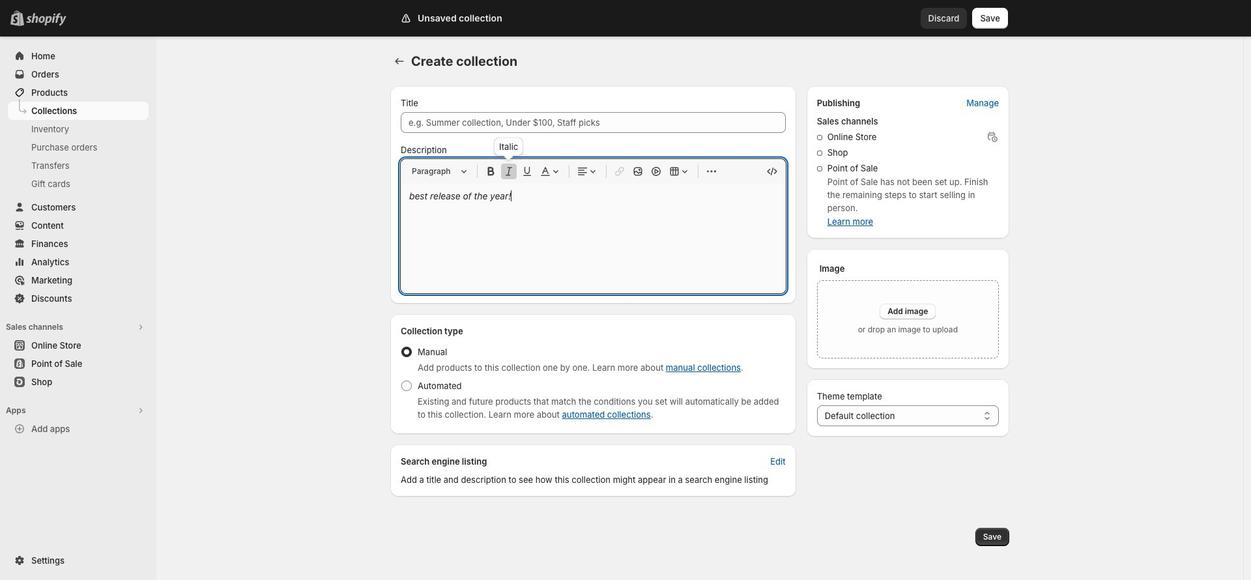 Task type: describe. For each thing, give the bounding box(es) containing it.
e.g. Summer collection, Under $100, Staff picks text field
[[401, 112, 786, 133]]

shopify image
[[29, 13, 69, 26]]



Task type: vqa. For each thing, say whether or not it's contained in the screenshot.
"analytics" within Analytics link
no



Task type: locate. For each thing, give the bounding box(es) containing it.
tooltip
[[494, 138, 524, 156]]



